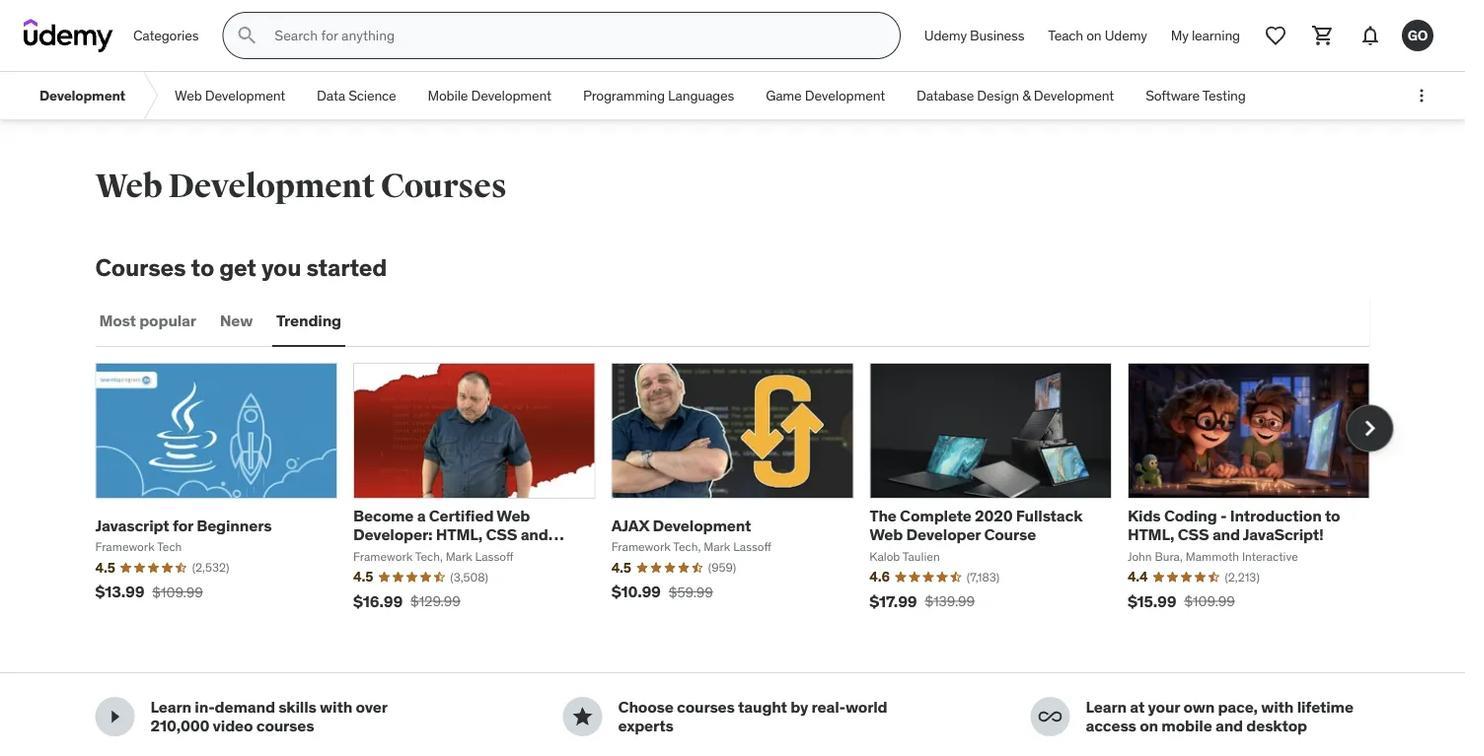 Task type: vqa. For each thing, say whether or not it's contained in the screenshot.
Learn more link
no



Task type: describe. For each thing, give the bounding box(es) containing it.
kids coding - introduction to html, css and javascript!
[[1128, 506, 1341, 545]]

mobile
[[1162, 716, 1212, 737]]

development for web development courses
[[168, 166, 375, 207]]

0 horizontal spatial courses
[[95, 253, 186, 282]]

arrow pointing to subcategory menu links image
[[141, 72, 159, 119]]

mobile development link
[[412, 72, 567, 119]]

lifetime
[[1297, 697, 1354, 718]]

learning
[[1192, 26, 1240, 44]]

web development courses
[[95, 166, 507, 207]]

development for web development
[[205, 87, 285, 104]]

development down udemy image
[[39, 87, 125, 104]]

course
[[984, 525, 1036, 545]]

popular
[[139, 311, 196, 331]]

mobile
[[428, 87, 468, 104]]

with inside learn in-demand skills with over 210,000 video courses
[[320, 697, 352, 718]]

programming
[[583, 87, 665, 104]]

new
[[220, 311, 253, 331]]

at
[[1130, 697, 1145, 718]]

with inside learn at your own pace, with lifetime access on mobile and desktop
[[1261, 697, 1294, 718]]

210,000
[[150, 716, 209, 737]]

development for game development
[[805, 87, 885, 104]]

in-
[[195, 697, 215, 718]]

0 horizontal spatial to
[[191, 253, 214, 282]]

and inside learn at your own pace, with lifetime access on mobile and desktop
[[1216, 716, 1243, 737]]

science
[[348, 87, 396, 104]]

html, for coding
[[1128, 525, 1175, 545]]

for
[[173, 516, 193, 536]]

javascript for beginners
[[95, 516, 272, 536]]

ajax development link
[[612, 516, 751, 536]]

database
[[917, 87, 974, 104]]

go
[[1408, 26, 1428, 44]]

development link
[[24, 72, 141, 119]]

1 horizontal spatial courses
[[381, 166, 507, 207]]

javascript!
[[1243, 525, 1324, 545]]

introduction
[[1230, 506, 1322, 526]]

the
[[870, 506, 897, 526]]

video
[[213, 716, 253, 737]]

udemy inside teach on udemy link
[[1105, 26, 1147, 44]]

choose courses taught by real-world experts
[[618, 697, 888, 737]]

&
[[1022, 87, 1031, 104]]

notifications image
[[1359, 24, 1382, 47]]

shopping cart with 0 items image
[[1311, 24, 1335, 47]]

experts
[[618, 716, 674, 737]]

most popular button
[[95, 298, 200, 345]]

you
[[261, 253, 301, 282]]

categories
[[133, 26, 199, 44]]

learn in-demand skills with over 210,000 video courses
[[150, 697, 387, 737]]

web inside the complete 2020 fullstack web developer course
[[870, 525, 903, 545]]

teach on udemy link
[[1036, 12, 1159, 59]]

development right &
[[1034, 87, 1114, 104]]

complete
[[900, 506, 972, 526]]

game development link
[[750, 72, 901, 119]]

learn for learn at your own pace, with lifetime access on mobile and desktop
[[1086, 697, 1127, 718]]

data science link
[[301, 72, 412, 119]]

become
[[353, 506, 414, 526]]

kids
[[1128, 506, 1161, 526]]

data
[[317, 87, 345, 104]]

become a certified web developer: html, css and javascript link
[[353, 506, 564, 564]]

world
[[846, 697, 888, 718]]

pace,
[[1218, 697, 1258, 718]]

trending
[[276, 311, 341, 331]]

access
[[1086, 716, 1137, 737]]

teach
[[1048, 26, 1084, 44]]

kids coding - introduction to html, css and javascript! link
[[1128, 506, 1341, 545]]

new button
[[216, 298, 257, 345]]

most popular
[[99, 311, 196, 331]]

software testing link
[[1130, 72, 1262, 119]]

beginners
[[197, 516, 272, 536]]

udemy inside udemy business link
[[924, 26, 967, 44]]

my learning
[[1171, 26, 1240, 44]]

coding
[[1164, 506, 1217, 526]]

next image
[[1354, 413, 1386, 444]]

a
[[417, 506, 426, 526]]

choose
[[618, 697, 674, 718]]

teach on udemy
[[1048, 26, 1147, 44]]

over
[[356, 697, 387, 718]]

javascript
[[353, 544, 430, 564]]

courses inside choose courses taught by real-world experts
[[677, 697, 735, 718]]

by
[[791, 697, 808, 718]]

courses to get you started
[[95, 253, 387, 282]]

web development
[[175, 87, 285, 104]]

html, for a
[[436, 525, 483, 545]]

software testing
[[1146, 87, 1246, 104]]



Task type: locate. For each thing, give the bounding box(es) containing it.
software
[[1146, 87, 1200, 104]]

2 learn from the left
[[1086, 697, 1127, 718]]

learn inside learn at your own pace, with lifetime access on mobile and desktop
[[1086, 697, 1127, 718]]

0 horizontal spatial css
[[486, 525, 517, 545]]

udemy left business
[[924, 26, 967, 44]]

most
[[99, 311, 136, 331]]

medium image for learn in-demand skills with over 210,000 video courses
[[103, 705, 127, 729]]

0 horizontal spatial medium image
[[103, 705, 127, 729]]

development for mobile development
[[471, 87, 552, 104]]

more subcategory menu links image
[[1412, 86, 1432, 106]]

web down arrow pointing to subcategory menu links icon
[[95, 166, 162, 207]]

and inside 'become a certified web developer: html, css and javascript'
[[521, 525, 548, 545]]

css for certified
[[486, 525, 517, 545]]

medium image left 210,000
[[103, 705, 127, 729]]

development inside 'link'
[[205, 87, 285, 104]]

with right pace, in the bottom right of the page
[[1261, 697, 1294, 718]]

2 medium image from the left
[[1039, 705, 1062, 729]]

html,
[[436, 525, 483, 545], [1128, 525, 1175, 545]]

medium image
[[103, 705, 127, 729], [1039, 705, 1062, 729]]

html, left "-"
[[1128, 525, 1175, 545]]

design
[[977, 87, 1019, 104]]

medium image
[[571, 705, 595, 729]]

learn at your own pace, with lifetime access on mobile and desktop
[[1086, 697, 1354, 737]]

1 vertical spatial on
[[1140, 716, 1158, 737]]

ajax
[[612, 516, 649, 536]]

learn left in-
[[150, 697, 191, 718]]

on left mobile
[[1140, 716, 1158, 737]]

development down submit search image
[[205, 87, 285, 104]]

development up you
[[168, 166, 375, 207]]

started
[[306, 253, 387, 282]]

courses left taught
[[677, 697, 735, 718]]

udemy business
[[924, 26, 1025, 44]]

and inside kids coding - introduction to html, css and javascript!
[[1213, 525, 1240, 545]]

the complete 2020 fullstack web developer course
[[870, 506, 1083, 545]]

courses inside learn in-demand skills with over 210,000 video courses
[[256, 716, 314, 737]]

css
[[486, 525, 517, 545], [1178, 525, 1209, 545]]

1 horizontal spatial learn
[[1086, 697, 1127, 718]]

development
[[39, 87, 125, 104], [205, 87, 285, 104], [471, 87, 552, 104], [805, 87, 885, 104], [1034, 87, 1114, 104], [168, 166, 375, 207], [653, 516, 751, 536]]

courses
[[677, 697, 735, 718], [256, 716, 314, 737]]

trending button
[[272, 298, 345, 345]]

and
[[521, 525, 548, 545], [1213, 525, 1240, 545], [1216, 716, 1243, 737]]

html, inside 'become a certified web developer: html, css and javascript'
[[436, 525, 483, 545]]

udemy business link
[[913, 12, 1036, 59]]

with left over
[[320, 697, 352, 718]]

skills
[[278, 697, 316, 718]]

web right arrow pointing to subcategory menu links icon
[[175, 87, 202, 104]]

courses down mobile
[[381, 166, 507, 207]]

desktop
[[1247, 716, 1307, 737]]

development right game
[[805, 87, 885, 104]]

learn
[[150, 697, 191, 718], [1086, 697, 1127, 718]]

web inside 'become a certified web developer: html, css and javascript'
[[497, 506, 530, 526]]

1 medium image from the left
[[103, 705, 127, 729]]

development inside carousel element
[[653, 516, 751, 536]]

css inside 'become a certified web developer: html, css and javascript'
[[486, 525, 517, 545]]

2020
[[975, 506, 1013, 526]]

1 css from the left
[[486, 525, 517, 545]]

1 with from the left
[[320, 697, 352, 718]]

2 udemy from the left
[[1105, 26, 1147, 44]]

courses
[[381, 166, 507, 207], [95, 253, 186, 282]]

database design & development
[[917, 87, 1114, 104]]

demand
[[215, 697, 275, 718]]

developer:
[[353, 525, 433, 545]]

on right teach
[[1087, 26, 1102, 44]]

data science
[[317, 87, 396, 104]]

0 vertical spatial to
[[191, 253, 214, 282]]

your
[[1148, 697, 1180, 718]]

1 learn from the left
[[150, 697, 191, 718]]

html, inside kids coding - introduction to html, css and javascript!
[[1128, 525, 1175, 545]]

wishlist image
[[1264, 24, 1288, 47]]

mobile development
[[428, 87, 552, 104]]

udemy
[[924, 26, 967, 44], [1105, 26, 1147, 44]]

testing
[[1203, 87, 1246, 104]]

0 horizontal spatial html,
[[436, 525, 483, 545]]

get
[[219, 253, 256, 282]]

web
[[175, 87, 202, 104], [95, 166, 162, 207], [497, 506, 530, 526], [870, 525, 903, 545]]

css for -
[[1178, 525, 1209, 545]]

web development link
[[159, 72, 301, 119]]

0 vertical spatial courses
[[381, 166, 507, 207]]

1 udemy from the left
[[924, 26, 967, 44]]

1 horizontal spatial on
[[1140, 716, 1158, 737]]

courses up most popular
[[95, 253, 186, 282]]

udemy left my at right
[[1105, 26, 1147, 44]]

css left "-"
[[1178, 525, 1209, 545]]

0 horizontal spatial courses
[[256, 716, 314, 737]]

0 horizontal spatial learn
[[150, 697, 191, 718]]

medium image for learn at your own pace, with lifetime access on mobile and desktop
[[1039, 705, 1062, 729]]

learn left at
[[1086, 697, 1127, 718]]

programming languages link
[[567, 72, 750, 119]]

courses right video
[[256, 716, 314, 737]]

web inside 'link'
[[175, 87, 202, 104]]

to inside kids coding - introduction to html, css and javascript!
[[1325, 506, 1341, 526]]

development right ajax
[[653, 516, 751, 536]]

own
[[1184, 697, 1215, 718]]

1 horizontal spatial courses
[[677, 697, 735, 718]]

business
[[970, 26, 1025, 44]]

javascript for beginners link
[[95, 516, 272, 536]]

1 vertical spatial courses
[[95, 253, 186, 282]]

on inside learn at your own pace, with lifetime access on mobile and desktop
[[1140, 716, 1158, 737]]

2 with from the left
[[1261, 697, 1294, 718]]

submit search image
[[235, 24, 259, 47]]

learn inside learn in-demand skills with over 210,000 video courses
[[150, 697, 191, 718]]

Search for anything text field
[[271, 19, 876, 52]]

0 horizontal spatial udemy
[[924, 26, 967, 44]]

carousel element
[[95, 363, 1394, 626]]

my
[[1171, 26, 1189, 44]]

learn for learn in-demand skills with over 210,000 video courses
[[150, 697, 191, 718]]

the complete 2020 fullstack web developer course link
[[870, 506, 1083, 545]]

-
[[1221, 506, 1227, 526]]

udemy image
[[24, 19, 113, 52]]

ajax development
[[612, 516, 751, 536]]

and for introduction
[[1213, 525, 1240, 545]]

game development
[[766, 87, 885, 104]]

on
[[1087, 26, 1102, 44], [1140, 716, 1158, 737]]

1 horizontal spatial css
[[1178, 525, 1209, 545]]

0 horizontal spatial with
[[320, 697, 352, 718]]

categories button
[[121, 12, 211, 59]]

2 html, from the left
[[1128, 525, 1175, 545]]

taught
[[738, 697, 787, 718]]

0 horizontal spatial on
[[1087, 26, 1102, 44]]

become a certified web developer: html, css and javascript
[[353, 506, 548, 564]]

my learning link
[[1159, 12, 1252, 59]]

and for web
[[521, 525, 548, 545]]

html, right a
[[436, 525, 483, 545]]

web left developer
[[870, 525, 903, 545]]

css inside kids coding - introduction to html, css and javascript!
[[1178, 525, 1209, 545]]

1 horizontal spatial to
[[1325, 506, 1341, 526]]

development for ajax development
[[653, 516, 751, 536]]

1 horizontal spatial udemy
[[1105, 26, 1147, 44]]

certified
[[429, 506, 494, 526]]

medium image left access at the right of the page
[[1039, 705, 1062, 729]]

1 html, from the left
[[436, 525, 483, 545]]

1 horizontal spatial html,
[[1128, 525, 1175, 545]]

to left get
[[191, 253, 214, 282]]

web right certified
[[497, 506, 530, 526]]

1 vertical spatial to
[[1325, 506, 1341, 526]]

go link
[[1394, 12, 1442, 59]]

1 horizontal spatial medium image
[[1039, 705, 1062, 729]]

database design & development link
[[901, 72, 1130, 119]]

programming languages
[[583, 87, 734, 104]]

development right mobile
[[471, 87, 552, 104]]

fullstack
[[1016, 506, 1083, 526]]

developer
[[906, 525, 981, 545]]

1 horizontal spatial with
[[1261, 697, 1294, 718]]

to right javascript!
[[1325, 506, 1341, 526]]

real-
[[812, 697, 846, 718]]

css right a
[[486, 525, 517, 545]]

game
[[766, 87, 802, 104]]

0 vertical spatial on
[[1087, 26, 1102, 44]]

2 css from the left
[[1178, 525, 1209, 545]]

languages
[[668, 87, 734, 104]]



